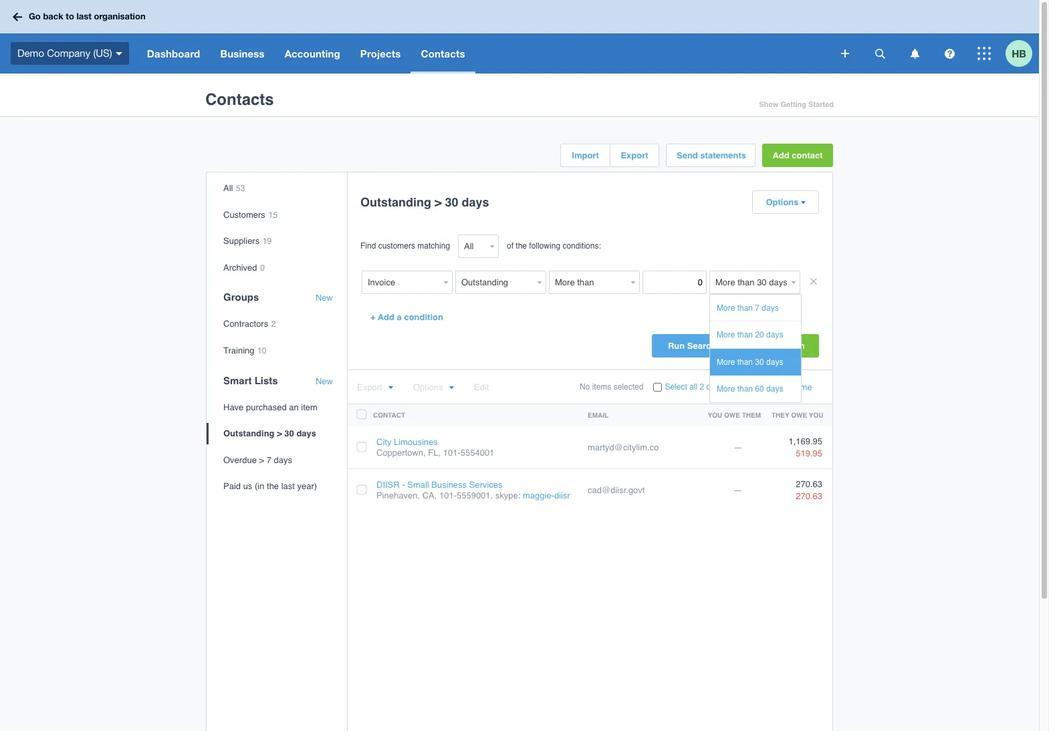 Task type: vqa. For each thing, say whether or not it's contained in the screenshot.
Show History (5 entries)
no



Task type: locate. For each thing, give the bounding box(es) containing it.
(us)
[[93, 47, 112, 59]]

None text field
[[549, 271, 628, 294]]

1 vertical spatial 2
[[700, 383, 704, 392]]

None text field
[[362, 271, 441, 294], [643, 271, 707, 294], [710, 271, 789, 294], [362, 271, 441, 294], [643, 271, 707, 294], [710, 271, 789, 294]]

0 horizontal spatial last
[[77, 11, 92, 22]]

—
[[734, 443, 742, 453], [734, 486, 742, 496]]

suppliers
[[223, 236, 260, 246]]

0 horizontal spatial export button
[[357, 383, 393, 393]]

2 search from the left
[[776, 341, 805, 351]]

started
[[809, 100, 834, 109]]

0 horizontal spatial search
[[687, 341, 716, 351]]

more
[[717, 304, 735, 313], [717, 331, 735, 340], [717, 358, 735, 367], [717, 385, 735, 394]]

7 for >
[[267, 455, 271, 465]]

2 horizontal spatial 30
[[755, 358, 764, 367]]

export left el image
[[357, 383, 382, 393]]

270.63 270.63
[[796, 479, 823, 502]]

el image for email
[[449, 386, 454, 391]]

than
[[738, 304, 753, 313], [738, 331, 753, 340], [738, 358, 753, 367], [738, 385, 753, 394]]

than up more than 20 days on the top right of the page
[[738, 304, 753, 313]]

coppertown,
[[377, 448, 426, 458]]

organisation
[[94, 11, 146, 22]]

than down more than 20 days on the top right of the page
[[738, 358, 753, 367]]

selected
[[614, 383, 644, 392]]

1 new from the top
[[316, 293, 333, 303]]

city limousines link
[[377, 437, 438, 447]]

0 vertical spatial customers
[[378, 241, 415, 251]]

groups
[[223, 292, 259, 303]]

1 vertical spatial —
[[734, 486, 742, 496]]

0 horizontal spatial >
[[259, 455, 264, 465]]

0 vertical spatial new link
[[316, 293, 333, 304]]

1 horizontal spatial 7
[[755, 304, 760, 313]]

1 horizontal spatial business
[[432, 480, 467, 490]]

0 vertical spatial 270.63
[[796, 479, 823, 489]]

2 you from the left
[[809, 411, 824, 419]]

7 up 20
[[755, 304, 760, 313]]

1 horizontal spatial last
[[281, 482, 295, 492]]

days up 20
[[762, 304, 779, 313]]

export inside button
[[621, 150, 648, 161]]

0 vertical spatial options
[[766, 197, 799, 207]]

el image down 'contact'
[[800, 201, 806, 205]]

1 vertical spatial outstanding
[[223, 429, 275, 439]]

1 new link from the top
[[316, 293, 333, 304]]

days up paid us (in the last year)
[[274, 455, 292, 465]]

navigation inside banner
[[137, 33, 832, 74]]

customers up the you owe them
[[707, 383, 744, 392]]

20
[[755, 331, 764, 340]]

all 53
[[223, 183, 245, 193]]

-
[[402, 480, 405, 490]]

add left 'contact'
[[773, 150, 790, 161]]

> down have purchased an item
[[277, 429, 282, 439]]

60
[[755, 385, 764, 394]]

4 than from the top
[[738, 385, 753, 394]]

save search
[[753, 341, 805, 351]]

1 vertical spatial new
[[316, 376, 333, 386]]

30 up matching at left top
[[445, 195, 459, 209]]

2 than from the top
[[738, 331, 753, 340]]

options button for email
[[413, 383, 454, 393]]

1 vertical spatial 101-
[[439, 491, 457, 501]]

demo company (us) button
[[0, 33, 137, 74]]

1 owe from the left
[[724, 411, 740, 419]]

4 more from the top
[[717, 385, 735, 394]]

2 more from the top
[[717, 331, 735, 340]]

0 vertical spatial —
[[734, 443, 742, 453]]

them
[[742, 411, 761, 419]]

1 vertical spatial options button
[[413, 383, 454, 393]]

options down add contact
[[766, 197, 799, 207]]

export button right import button
[[611, 144, 659, 167]]

search right the run at the top right of the page
[[687, 341, 716, 351]]

0 vertical spatial new
[[316, 293, 333, 303]]

last right to
[[77, 11, 92, 22]]

2 270.63 from the top
[[796, 492, 823, 502]]

options
[[766, 197, 799, 207], [413, 383, 443, 393]]

you owe them
[[708, 411, 761, 419]]

navigation
[[137, 33, 832, 74]]

export for leftmost export button
[[357, 383, 382, 393]]

101- down diisr - small business services link
[[439, 491, 457, 501]]

2 vertical spatial >
[[259, 455, 264, 465]]

back
[[43, 11, 63, 22]]

options for of the following conditions:
[[766, 197, 799, 207]]

1 vertical spatial add
[[378, 312, 395, 322]]

export button up contact
[[357, 383, 393, 393]]

0 horizontal spatial el image
[[449, 386, 454, 391]]

1 horizontal spatial 2
[[700, 383, 704, 392]]

0 horizontal spatial export
[[357, 383, 382, 393]]

1 horizontal spatial contacts
[[421, 47, 465, 60]]

1 vertical spatial 7
[[267, 455, 271, 465]]

30
[[445, 195, 459, 209], [755, 358, 764, 367], [284, 429, 294, 439]]

1 vertical spatial the
[[267, 482, 279, 492]]

item
[[301, 402, 318, 412]]

0 vertical spatial el image
[[800, 201, 806, 205]]

condition
[[404, 312, 443, 322]]

archived
[[223, 263, 257, 273]]

contractors 2
[[223, 319, 276, 329]]

0 horizontal spatial options button
[[413, 383, 454, 393]]

owe right they
[[791, 411, 807, 419]]

101- right fl,
[[443, 448, 461, 458]]

options right el image
[[413, 383, 443, 393]]

the right the (in
[[267, 482, 279, 492]]

days down the item
[[297, 429, 316, 439]]

outstanding > 30 days up matching at left top
[[361, 195, 489, 209]]

> right overdue
[[259, 455, 264, 465]]

0 vertical spatial 2
[[271, 320, 276, 329]]

1 horizontal spatial owe
[[791, 411, 807, 419]]

0 horizontal spatial options
[[413, 383, 443, 393]]

than left 20
[[738, 331, 753, 340]]

options button down add contact
[[753, 191, 819, 213]]

outstanding > 30 days down have purchased an item
[[223, 429, 316, 439]]

more up the you owe them
[[717, 385, 735, 394]]

select
[[665, 383, 687, 392]]

banner
[[0, 0, 1039, 74]]

than for 60
[[738, 385, 753, 394]]

1 vertical spatial options
[[413, 383, 443, 393]]

dashboard link
[[137, 33, 210, 74]]

save
[[753, 341, 774, 351]]

0 horizontal spatial contacts
[[205, 90, 274, 109]]

0 horizontal spatial 30
[[284, 429, 294, 439]]

53
[[236, 184, 245, 193]]

2 owe from the left
[[791, 411, 807, 419]]

export button
[[611, 144, 659, 167], [357, 383, 393, 393]]

+
[[371, 312, 376, 322]]

15
[[269, 210, 277, 220]]

contacts down business popup button
[[205, 90, 274, 109]]

have
[[223, 402, 244, 412]]

add right +
[[378, 312, 395, 322]]

1 search from the left
[[687, 341, 716, 351]]

svg image inside go back to last organisation link
[[13, 12, 22, 21]]

1 more from the top
[[717, 304, 735, 313]]

new for smart lists
[[316, 376, 333, 386]]

you up 1,169.95
[[809, 411, 824, 419]]

1 vertical spatial outstanding > 30 days
[[223, 429, 316, 439]]

1 horizontal spatial add
[[773, 150, 790, 161]]

2 new from the top
[[316, 376, 333, 386]]

1 horizontal spatial 30
[[445, 195, 459, 209]]

0 vertical spatial last
[[77, 11, 92, 22]]

0 vertical spatial >
[[435, 195, 442, 209]]

1 vertical spatial customers
[[707, 383, 744, 392]]

owe left them
[[724, 411, 740, 419]]

diisr
[[377, 480, 400, 490]]

0 vertical spatial 7
[[755, 304, 760, 313]]

training 10
[[223, 346, 267, 356]]

svg image
[[13, 12, 22, 21], [978, 47, 991, 60], [875, 48, 885, 59], [911, 48, 919, 59], [841, 49, 849, 58], [116, 52, 122, 55]]

1 vertical spatial 270.63
[[796, 492, 823, 502]]

1 horizontal spatial options
[[766, 197, 799, 207]]

1 horizontal spatial search
[[776, 341, 805, 351]]

30 for smart lists
[[284, 429, 294, 439]]

add contact
[[773, 150, 823, 161]]

2 right all
[[700, 383, 704, 392]]

navigation containing dashboard
[[137, 33, 832, 74]]

svg image
[[945, 48, 955, 59]]

outstanding up find customers matching
[[361, 195, 431, 209]]

0 horizontal spatial you
[[708, 411, 722, 419]]

0 horizontal spatial outstanding
[[223, 429, 275, 439]]

19
[[263, 237, 272, 246]]

0 vertical spatial 101-
[[443, 448, 461, 458]]

0 vertical spatial contacts
[[421, 47, 465, 60]]

1 vertical spatial el image
[[449, 386, 454, 391]]

2
[[271, 320, 276, 329], [700, 383, 704, 392]]

more up select all 2 customers
[[717, 358, 735, 367]]

search inside button
[[776, 341, 805, 351]]

search for save search
[[776, 341, 805, 351]]

0 horizontal spatial customers
[[378, 241, 415, 251]]

than left 60
[[738, 385, 753, 394]]

2 new link from the top
[[316, 376, 333, 387]]

1 horizontal spatial customers
[[707, 383, 744, 392]]

1 vertical spatial >
[[277, 429, 282, 439]]

outstanding
[[361, 195, 431, 209], [223, 429, 275, 439]]

days up save search
[[767, 331, 783, 340]]

paid us (in the last year)
[[223, 482, 317, 492]]

ca,
[[422, 491, 437, 501]]

last
[[77, 11, 92, 22], [281, 482, 295, 492]]

1 — from the top
[[734, 443, 742, 453]]

1 horizontal spatial the
[[516, 241, 527, 251]]

customers
[[378, 241, 415, 251], [707, 383, 744, 392]]

30 down an
[[284, 429, 294, 439]]

than for 20
[[738, 331, 753, 340]]

1 vertical spatial export
[[357, 383, 382, 393]]

0 vertical spatial outstanding > 30 days
[[361, 195, 489, 209]]

1 vertical spatial business
[[432, 480, 467, 490]]

1 horizontal spatial el image
[[800, 201, 806, 205]]

email
[[588, 411, 609, 419]]

days right 60
[[767, 385, 783, 394]]

the right the of at the left of page
[[516, 241, 527, 251]]

el image for of the following conditions:
[[800, 201, 806, 205]]

year)
[[297, 482, 317, 492]]

0 horizontal spatial owe
[[724, 411, 740, 419]]

0 horizontal spatial the
[[267, 482, 279, 492]]

options button right el image
[[413, 383, 454, 393]]

0 vertical spatial outstanding
[[361, 195, 431, 209]]

owe
[[724, 411, 740, 419], [791, 411, 807, 419]]

days
[[462, 195, 489, 209], [762, 304, 779, 313], [767, 331, 783, 340], [767, 358, 783, 367], [767, 385, 783, 394], [297, 429, 316, 439], [274, 455, 292, 465]]

customers right find
[[378, 241, 415, 251]]

7
[[755, 304, 760, 313], [267, 455, 271, 465]]

svg image inside "demo company (us)" popup button
[[116, 52, 122, 55]]

lists
[[255, 375, 278, 386]]

you down select all 2 customers
[[708, 411, 722, 419]]

new link
[[316, 293, 333, 304], [316, 376, 333, 387]]

new
[[316, 293, 333, 303], [316, 376, 333, 386]]

1 vertical spatial export button
[[357, 383, 393, 393]]

search right save
[[776, 341, 805, 351]]

go
[[29, 11, 41, 22]]

el image left 'edit'
[[449, 386, 454, 391]]

0 vertical spatial export
[[621, 150, 648, 161]]

0 vertical spatial options button
[[753, 191, 819, 213]]

0 vertical spatial the
[[516, 241, 527, 251]]

owe for you
[[724, 411, 740, 419]]

customers
[[223, 210, 265, 220]]

0 horizontal spatial 2
[[271, 320, 276, 329]]

last left year)
[[281, 482, 295, 492]]

Outstanding text field
[[455, 271, 534, 294]]

1 vertical spatial contacts
[[205, 90, 274, 109]]

outstanding up overdue > 7 days
[[223, 429, 275, 439]]

7 up paid us (in the last year)
[[267, 455, 271, 465]]

search inside button
[[687, 341, 716, 351]]

1 vertical spatial 30
[[755, 358, 764, 367]]

no
[[580, 383, 590, 392]]

30 down save
[[755, 358, 764, 367]]

2 vertical spatial 30
[[284, 429, 294, 439]]

customers 15
[[223, 210, 277, 220]]

the
[[516, 241, 527, 251], [267, 482, 279, 492]]

0 horizontal spatial 7
[[267, 455, 271, 465]]

0 vertical spatial business
[[220, 47, 265, 60]]

1 270.63 from the top
[[796, 479, 823, 489]]

1 horizontal spatial you
[[809, 411, 824, 419]]

outstanding > 30 days
[[361, 195, 489, 209], [223, 429, 316, 439]]

3 than from the top
[[738, 358, 753, 367]]

2 — from the top
[[734, 486, 742, 496]]

None checkbox
[[654, 383, 662, 392]]

sort
[[764, 383, 777, 392]]

save search button
[[739, 334, 819, 358]]

0 horizontal spatial business
[[220, 47, 265, 60]]

add inside button
[[773, 150, 790, 161]]

1 vertical spatial new link
[[316, 376, 333, 387]]

0 vertical spatial add
[[773, 150, 790, 161]]

519.95
[[796, 449, 823, 459]]

1 than from the top
[[738, 304, 753, 313]]

new link for smart lists
[[316, 376, 333, 387]]

more up more than 20 days on the top right of the page
[[717, 304, 735, 313]]

export right import button
[[621, 150, 648, 161]]

+ add a condition
[[371, 312, 443, 322]]

more left 20
[[717, 331, 735, 340]]

statements
[[701, 150, 746, 161]]

+ add a condition button
[[361, 306, 453, 329]]

export for right export button
[[621, 150, 648, 161]]

business
[[220, 47, 265, 60], [432, 480, 467, 490]]

1 horizontal spatial options button
[[753, 191, 819, 213]]

1 horizontal spatial export
[[621, 150, 648, 161]]

0 horizontal spatial add
[[378, 312, 395, 322]]

days up all text field
[[462, 195, 489, 209]]

0 vertical spatial export button
[[611, 144, 659, 167]]

than for 7
[[738, 304, 753, 313]]

2 right contractors
[[271, 320, 276, 329]]

el image
[[800, 201, 806, 205], [449, 386, 454, 391]]

contacts right projects at top
[[421, 47, 465, 60]]

hb button
[[1006, 33, 1039, 74]]

101- inside the city limousines coppertown, fl, 101-5554001
[[443, 448, 461, 458]]

3 more from the top
[[717, 358, 735, 367]]

101-
[[443, 448, 461, 458], [439, 491, 457, 501]]

> up matching at left top
[[435, 195, 442, 209]]

7 for than
[[755, 304, 760, 313]]



Task type: describe. For each thing, give the bounding box(es) containing it.
by
[[779, 383, 787, 392]]

martyd@citylim.co
[[588, 443, 659, 453]]

import
[[572, 150, 599, 161]]

0 vertical spatial 30
[[445, 195, 459, 209]]

last inside banner
[[77, 11, 92, 22]]

contacts button
[[411, 33, 475, 74]]

more for more than 20 days
[[717, 331, 735, 340]]

projects
[[360, 47, 401, 60]]

purchased
[[246, 402, 287, 412]]

find
[[361, 241, 376, 251]]

small
[[407, 480, 429, 490]]

select all 2 customers
[[665, 383, 744, 392]]

dashboard
[[147, 47, 200, 60]]

than for 30
[[738, 358, 753, 367]]

maggie-diisr link
[[523, 491, 570, 501]]

days down save search
[[767, 358, 783, 367]]

contacts inside dropdown button
[[421, 47, 465, 60]]

send statements
[[677, 150, 746, 161]]

edit
[[474, 383, 489, 393]]

more than 7 days
[[717, 304, 779, 313]]

show getting started
[[759, 100, 834, 109]]

demo
[[17, 47, 44, 59]]

more for more than 30 days
[[717, 358, 735, 367]]

of the following conditions:
[[507, 241, 601, 251]]

(in
[[255, 482, 264, 492]]

accounting button
[[275, 33, 350, 74]]

an
[[289, 402, 299, 412]]

add contact button
[[762, 144, 833, 167]]

add inside "button"
[[378, 312, 395, 322]]

el image
[[388, 386, 393, 391]]

matching
[[418, 241, 450, 251]]

show
[[759, 100, 779, 109]]

diisr
[[554, 491, 570, 501]]

101- inside diisr - small business services pinehaven, ca, 101-5559001, skype: maggie-diisr
[[439, 491, 457, 501]]

options button for of the following conditions:
[[753, 191, 819, 213]]

a
[[397, 312, 402, 322]]

run search
[[668, 341, 716, 351]]

city limousines coppertown, fl, 101-5554001
[[377, 437, 495, 458]]

getting
[[781, 100, 807, 109]]

new for groups
[[316, 293, 333, 303]]

no items selected
[[580, 383, 644, 392]]

edit button
[[474, 383, 489, 393]]

more for more than 60 days
[[717, 385, 735, 394]]

1 you from the left
[[708, 411, 722, 419]]

send
[[677, 150, 698, 161]]

demo company (us)
[[17, 47, 112, 59]]

they
[[772, 411, 790, 419]]

name
[[789, 383, 812, 393]]

more than 30 days
[[717, 358, 783, 367]]

1 horizontal spatial >
[[277, 429, 282, 439]]

find customers matching
[[361, 241, 450, 251]]

city
[[377, 437, 392, 447]]

more for more than 7 days
[[717, 304, 735, 313]]

all
[[223, 183, 233, 193]]

All text field
[[458, 235, 487, 258]]

name button
[[789, 383, 812, 393]]

us
[[243, 482, 252, 492]]

diisr - small business services link
[[377, 480, 503, 490]]

items
[[592, 383, 612, 392]]

business inside popup button
[[220, 47, 265, 60]]

1 vertical spatial last
[[281, 482, 295, 492]]

conditions:
[[563, 241, 601, 251]]

send statements button
[[667, 144, 755, 167]]

paid
[[223, 482, 241, 492]]

fl,
[[428, 448, 441, 458]]

sort by name
[[764, 383, 812, 393]]

archived 0
[[223, 263, 265, 273]]

smart lists
[[223, 375, 278, 386]]

1,169.95 519.95
[[789, 436, 823, 459]]

import button
[[561, 144, 610, 167]]

cad@diisr.govt
[[588, 486, 645, 496]]

all
[[690, 383, 698, 392]]

company
[[47, 47, 90, 59]]

5559001,
[[457, 491, 493, 501]]

banner containing hb
[[0, 0, 1039, 74]]

of
[[507, 241, 514, 251]]

smart
[[223, 375, 252, 386]]

training
[[223, 346, 254, 356]]

show getting started link
[[759, 97, 834, 112]]

accounting
[[285, 47, 340, 60]]

new link for groups
[[316, 293, 333, 304]]

business button
[[210, 33, 275, 74]]

skype:
[[495, 491, 521, 501]]

services
[[469, 480, 503, 490]]

2 horizontal spatial >
[[435, 195, 442, 209]]

1 horizontal spatial outstanding > 30 days
[[361, 195, 489, 209]]

diisr - small business services pinehaven, ca, 101-5559001, skype: maggie-diisr
[[377, 480, 570, 501]]

following
[[529, 241, 561, 251]]

— for 270.63
[[734, 486, 742, 496]]

run
[[668, 341, 685, 351]]

30 for more than 7 days
[[755, 358, 764, 367]]

pinehaven,
[[377, 491, 420, 501]]

1 horizontal spatial outstanding
[[361, 195, 431, 209]]

5554001
[[461, 448, 495, 458]]

go back to last organisation link
[[8, 5, 154, 29]]

options for email
[[413, 383, 443, 393]]

1 horizontal spatial export button
[[611, 144, 659, 167]]

— for 1,169.95
[[734, 443, 742, 453]]

overdue
[[223, 455, 257, 465]]

search for run search
[[687, 341, 716, 351]]

limousines
[[394, 437, 438, 447]]

run search button
[[652, 334, 732, 358]]

business inside diisr - small business services pinehaven, ca, 101-5559001, skype: maggie-diisr
[[432, 480, 467, 490]]

2 inside "contractors 2"
[[271, 320, 276, 329]]

hb
[[1012, 47, 1027, 59]]

contact
[[792, 150, 823, 161]]

0
[[260, 263, 265, 273]]

0 horizontal spatial outstanding > 30 days
[[223, 429, 316, 439]]

owe for they
[[791, 411, 807, 419]]



